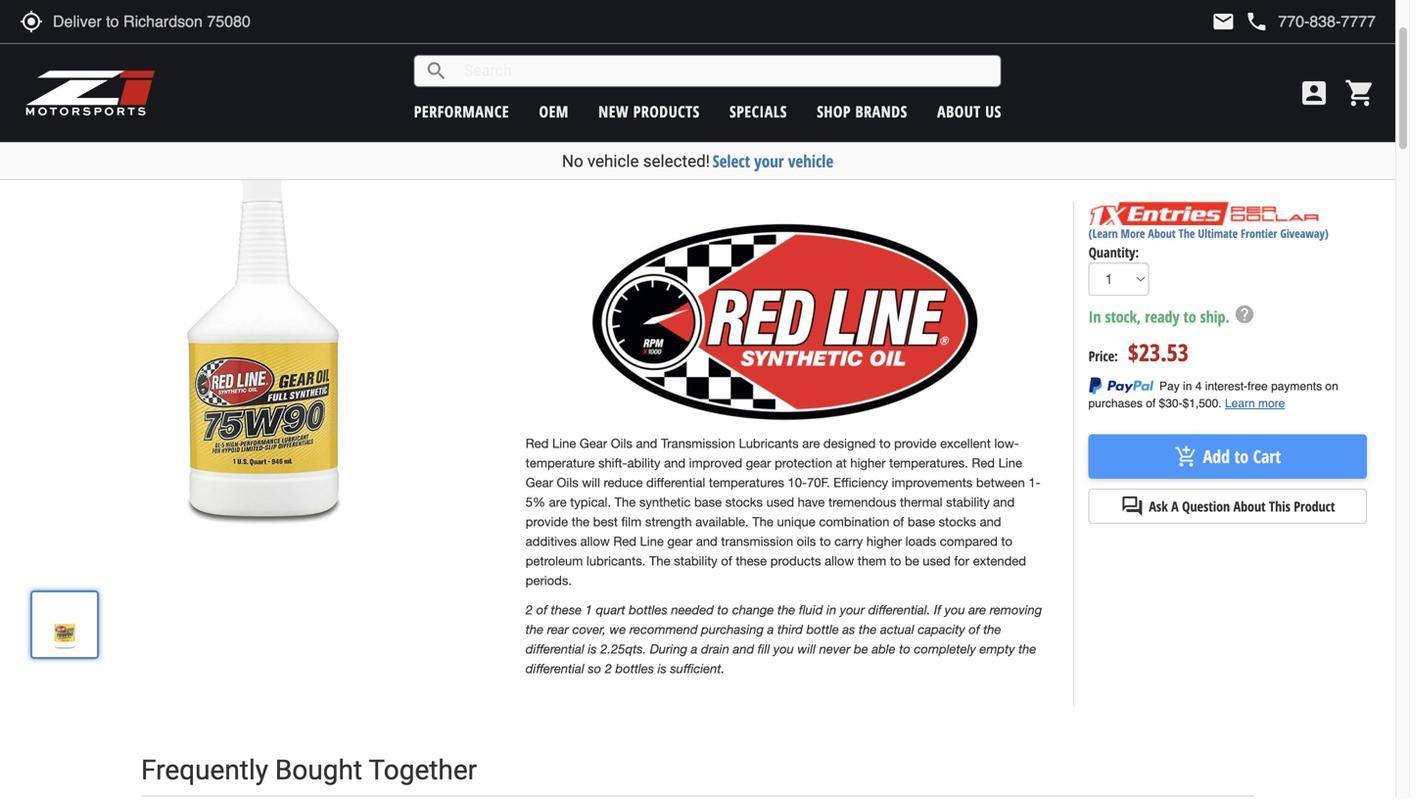 Task type: describe. For each thing, give the bounding box(es) containing it.
the left rear
[[526, 622, 544, 637]]

these inside 2 of these 1 quart bottles needed to change the fluid in your differential. if you are removing the rear cover, we recommend purchasing a third bottle as the actual capacity of the differential is 2.25qts. during a drain and fill you will never be able to completely empty the differential so 2 bottles is sufficient.
[[551, 602, 582, 618]]

2 / from the left
[[656, 157, 661, 174]]

performance
[[414, 101, 509, 122]]

cart
[[1253, 445, 1281, 469]]

new products
[[599, 101, 700, 122]]

temperature
[[526, 456, 595, 471]]

of up empty
[[969, 622, 980, 637]]

add_shopping_cart add to cart
[[1175, 445, 1281, 469]]

add
[[1203, 445, 1230, 469]]

1 horizontal spatial stability
[[946, 495, 990, 510]]

1 horizontal spatial vehicle
[[788, 150, 834, 172]]

select your vehicle link
[[713, 150, 834, 172]]

fluids
[[238, 33, 269, 52]]

0 vertical spatial bottles
[[629, 602, 668, 618]]

so
[[588, 661, 602, 676]]

capacity
[[918, 622, 965, 637]]

star for star 5/5 - (20 reviews)
[[589, 105, 609, 125]]

and up compared
[[980, 514, 1002, 529]]

red line oils link
[[550, 130, 618, 149]]

will inside 2 of these 1 quart bottles needed to change the fluid in your differential. if you are removing the rear cover, we recommend purchasing a third bottle as the actual capacity of the differential is 2.25qts. during a drain and fill you will never be able to completely empty the differential so 2 bottles is sufficient.
[[798, 642, 816, 657]]

to right oils
[[820, 534, 831, 549]]

1qt
[[863, 66, 896, 100]]

red inside brand: red line oils fits models: 300zx / 350z / 370z / 2009-2015 nissan maxima...
[[550, 130, 570, 149]]

add_shopping_cart
[[1175, 445, 1198, 468]]

selected!
[[643, 151, 710, 171]]

Search search field
[[448, 56, 1001, 86]]

the up empty
[[984, 622, 1002, 637]]

these inside red line gear oils and transmission lubricants are designed to provide excellent low- temperature shift-ability and improved gear protection at higher temperatures. red line gear oils will reduce differential temperatures 10-70f. efficiency improvements between 1- 5% are typical. the synthetic base stocks used have tremendous thermal stability and provide the best film strength available. the unique combination of base stocks and additives allow red line gear and transmission oils to carry higher loads compared to petroleum lubricants. the stability of these products allow them to be used for extended periods.
[[736, 553, 767, 569]]

ultimate
[[1198, 225, 1238, 242]]

line down low-
[[999, 456, 1023, 471]]

oils for line
[[598, 130, 618, 149]]

the up the transmission
[[752, 514, 774, 529]]

protection
[[775, 456, 833, 471]]

brands
[[856, 101, 908, 122]]

shopping_cart link
[[1340, 77, 1376, 109]]

synthetic
[[639, 495, 691, 510]]

the down reduce at left bottom
[[615, 495, 636, 510]]

differential
[[675, 66, 788, 100]]

and down transmission
[[664, 456, 686, 471]]

periods.
[[526, 573, 572, 588]]

vehicle inside no vehicle selected! select your vehicle
[[588, 151, 639, 171]]

red up oem
[[511, 66, 548, 100]]

1 horizontal spatial you
[[945, 602, 965, 618]]

performance
[[14, 33, 82, 52]]

universal
[[135, 33, 185, 52]]

0 vertical spatial is
[[588, 642, 597, 657]]

10-
[[788, 475, 807, 490]]

quart
[[596, 602, 626, 618]]

performance parts link
[[14, 33, 113, 52]]

0 vertical spatial provide
[[894, 436, 937, 451]]

1 vertical spatial allow
[[825, 553, 854, 569]]

2 star from the left
[[550, 105, 570, 125]]

carry
[[835, 534, 863, 549]]

at
[[836, 456, 847, 471]]

fluid
[[799, 602, 823, 618]]

phone
[[1245, 10, 1269, 33]]

drain
[[701, 642, 730, 657]]

1 horizontal spatial a
[[768, 622, 774, 637]]

select
[[713, 150, 750, 172]]

1 vertical spatial higher
[[867, 534, 902, 549]]

1 horizontal spatial gear
[[746, 456, 771, 471]]

tremendous
[[829, 495, 897, 510]]

differential inside red line gear oils and transmission lubricants are designed to provide excellent low- temperature shift-ability and improved gear protection at higher temperatures. red line gear oils will reduce differential temperatures 10-70f. efficiency improvements between 1- 5% are typical. the synthetic base stocks used have tremendous thermal stability and provide the best film strength available. the unique combination of base stocks and additives allow red line gear and transmission oils to carry higher loads compared to petroleum lubricants. the stability of these products allow them to be used for extended periods.
[[646, 475, 705, 490]]

actual
[[881, 622, 914, 637]]

temperatures.
[[889, 456, 968, 471]]

them
[[858, 553, 887, 569]]

0 vertical spatial used
[[767, 495, 794, 510]]

the right as
[[859, 622, 877, 637]]

1 vertical spatial differential
[[526, 642, 585, 657]]

to down actual
[[899, 642, 911, 657]]

5%
[[526, 495, 546, 510]]

star 5/5 - (20 reviews)
[[589, 105, 710, 125]]

temperatures
[[709, 475, 785, 490]]

low-
[[995, 436, 1019, 451]]

1 vertical spatial gear
[[667, 534, 693, 549]]

help
[[1234, 303, 1256, 325]]

1 vertical spatial bottles
[[616, 661, 654, 676]]

transmission
[[721, 534, 793, 549]]

extended
[[973, 553, 1026, 569]]

parts for universal parts
[[188, 33, 216, 52]]

0 horizontal spatial you
[[774, 642, 794, 657]]

the right empty
[[1019, 642, 1037, 657]]

performance link
[[414, 101, 509, 122]]

1 vertical spatial a
[[691, 642, 698, 657]]

empty
[[980, 642, 1015, 657]]

in stock, ready to ship. help
[[1089, 303, 1256, 327]]

giveaway)
[[1281, 225, 1329, 242]]

differential.
[[868, 602, 931, 618]]

more
[[1121, 225, 1145, 242]]

brand:
[[511, 130, 547, 149]]

2.25qts.
[[601, 642, 647, 657]]

(learn more about the ultimate frontier giveaway)
[[1089, 225, 1329, 242]]

1 vertical spatial about
[[1148, 225, 1176, 242]]

the down strength in the bottom of the page
[[649, 553, 671, 569]]

0 vertical spatial about
[[937, 101, 981, 122]]

loads
[[906, 534, 937, 549]]

350z
[[625, 157, 653, 174]]

question
[[1182, 497, 1230, 516]]

to up purchasing
[[718, 602, 729, 618]]

0 vertical spatial allow
[[580, 534, 610, 549]]

phone link
[[1245, 10, 1376, 33]]

third
[[778, 622, 803, 637]]

1 vertical spatial are
[[549, 495, 567, 510]]

quantity:
[[1089, 243, 1139, 261]]

about us link
[[937, 101, 1002, 122]]

fluids link
[[238, 33, 269, 52]]

performance parts
[[14, 33, 113, 52]]

designed
[[824, 436, 876, 451]]

stock,
[[1105, 306, 1141, 327]]

products inside red line gear oils and transmission lubricants are designed to provide excellent low- temperature shift-ability and improved gear protection at higher temperatures. red line gear oils will reduce differential temperatures 10-70f. efficiency improvements between 1- 5% are typical. the synthetic base stocks used have tremendous thermal stability and provide the best film strength available. the unique combination of base stocks and additives allow red line gear and transmission oils to carry higher loads compared to petroleum lubricants. the stability of these products allow them to be used for extended periods.
[[771, 553, 821, 569]]

rear
[[547, 622, 569, 637]]

1 vertical spatial provide
[[526, 514, 568, 529]]



Task type: locate. For each thing, give the bounding box(es) containing it.
be left the able
[[854, 642, 869, 657]]

line
[[554, 66, 595, 100], [573, 130, 595, 149], [552, 436, 576, 451], [999, 456, 1023, 471], [640, 534, 664, 549]]

0 horizontal spatial provide
[[526, 514, 568, 529]]

0 vertical spatial a
[[768, 622, 774, 637]]

0 horizontal spatial gear
[[667, 534, 693, 549]]

1 vertical spatial will
[[798, 642, 816, 657]]

you right if
[[945, 602, 965, 618]]

to up extended
[[1001, 534, 1013, 549]]

used
[[767, 495, 794, 510], [923, 553, 951, 569]]

of down the transmission
[[721, 553, 732, 569]]

parts for performance parts
[[86, 33, 113, 52]]

0 vertical spatial stocks
[[726, 495, 763, 510]]

allow down best
[[580, 534, 610, 549]]

typical.
[[570, 495, 611, 510]]

is down during
[[658, 661, 667, 676]]

allow
[[580, 534, 610, 549], [825, 553, 854, 569]]

1-
[[1029, 475, 1041, 490]]

oils inside brand: red line oils fits models: 300zx / 350z / 370z / 2009-2015 nissan maxima...
[[598, 130, 618, 149]]

the left ultimate at the top
[[1179, 225, 1195, 242]]

bottles down 2.25qts.
[[616, 661, 654, 676]]

about
[[937, 101, 981, 122], [1148, 225, 1176, 242], [1234, 497, 1266, 516]]

us
[[985, 101, 1002, 122]]

frequently
[[141, 754, 268, 786]]

star up red line oils link
[[550, 105, 570, 125]]

3 star from the left
[[589, 105, 609, 125]]

1 vertical spatial stability
[[674, 553, 718, 569]]

provide
[[894, 436, 937, 451], [526, 514, 568, 529]]

be down loads
[[905, 553, 919, 569]]

mail link
[[1212, 10, 1235, 33]]

this
[[1269, 497, 1291, 516]]

these up rear
[[551, 602, 582, 618]]

stocks up compared
[[939, 514, 977, 529]]

1 horizontal spatial provide
[[894, 436, 937, 451]]

/ right 370z
[[695, 157, 700, 174]]

available.
[[696, 514, 749, 529]]

0 horizontal spatial 2
[[526, 602, 533, 618]]

gear up 5%
[[526, 475, 553, 490]]

0 vertical spatial 2
[[526, 602, 533, 618]]

and left fill
[[733, 642, 754, 657]]

red
[[511, 66, 548, 100], [550, 130, 570, 149], [526, 436, 549, 451], [972, 456, 995, 471], [613, 534, 637, 549]]

1 horizontal spatial is
[[658, 661, 667, 676]]

combination
[[819, 514, 890, 529]]

about left this
[[1234, 497, 1266, 516]]

is
[[588, 642, 597, 657], [658, 661, 667, 676]]

3 / from the left
[[695, 157, 700, 174]]

2 vertical spatial are
[[969, 602, 986, 618]]

0 vertical spatial gear
[[746, 456, 771, 471]]

frequently bought together
[[141, 754, 477, 786]]

0 vertical spatial higher
[[851, 456, 886, 471]]

are left removing at the right bottom of the page
[[969, 602, 986, 618]]

in
[[827, 602, 837, 618]]

0 vertical spatial these
[[736, 553, 767, 569]]

ship.
[[1200, 306, 1230, 327]]

about left us
[[937, 101, 981, 122]]

0 horizontal spatial will
[[582, 475, 600, 490]]

red down film
[[613, 534, 637, 549]]

are up protection
[[802, 436, 820, 451]]

a up the "sufficient."
[[691, 642, 698, 657]]

excellent
[[940, 436, 991, 451]]

of down thermal
[[893, 514, 904, 529]]

brand: red line oils fits models: 300zx / 350z / 370z / 2009-2015 nissan maxima...
[[511, 130, 858, 174]]

my_location
[[20, 10, 43, 33]]

specials link
[[730, 101, 787, 122]]

1 horizontal spatial parts
[[188, 33, 216, 52]]

(learn
[[1089, 225, 1118, 242]]

provide up additives
[[526, 514, 568, 529]]

red up no
[[550, 130, 570, 149]]

star for star star
[[531, 105, 550, 125]]

will up typical.
[[582, 475, 600, 490]]

0 horizontal spatial gear
[[526, 475, 553, 490]]

fluid
[[795, 66, 843, 100]]

1 horizontal spatial will
[[798, 642, 816, 657]]

reduce
[[604, 475, 643, 490]]

and up ability
[[636, 436, 658, 451]]

new
[[599, 101, 629, 122]]

nissan
[[764, 157, 801, 174]]

to right add
[[1235, 445, 1249, 469]]

specials
[[730, 101, 787, 122]]

to right them
[[890, 553, 901, 569]]

70f.
[[807, 475, 830, 490]]

1 vertical spatial your
[[840, 602, 865, 618]]

shop
[[817, 101, 851, 122]]

2 horizontal spatial /
[[695, 157, 700, 174]]

higher up them
[[867, 534, 902, 549]]

0 vertical spatial oils
[[598, 130, 618, 149]]

-
[[849, 66, 857, 100]]

line down strength in the bottom of the page
[[640, 534, 664, 549]]

0 vertical spatial stability
[[946, 495, 990, 510]]

be inside red line gear oils and transmission lubricants are designed to provide excellent low- temperature shift-ability and improved gear protection at higher temperatures. red line gear oils will reduce differential temperatures 10-70f. efficiency improvements between 1- 5% are typical. the synthetic base stocks used have tremendous thermal stability and provide the best film strength available. the unique combination of base stocks and additives allow red line gear and transmission oils to carry higher loads compared to petroleum lubricants. the stability of these products allow them to be used for extended periods.
[[905, 553, 919, 569]]

vehicle down red line oils link
[[588, 151, 639, 171]]

1 vertical spatial 2
[[605, 661, 612, 676]]

1 vertical spatial products
[[771, 553, 821, 569]]

2 vertical spatial oils
[[557, 475, 579, 490]]

red up temperature
[[526, 436, 549, 451]]

transmission
[[661, 436, 735, 451]]

0 vertical spatial will
[[582, 475, 600, 490]]

2 vertical spatial differential
[[526, 661, 585, 676]]

oils for gear
[[611, 436, 633, 451]]

1 horizontal spatial stocks
[[939, 514, 977, 529]]

1 horizontal spatial these
[[736, 553, 767, 569]]

improvements
[[892, 475, 973, 490]]

1 horizontal spatial products
[[771, 553, 821, 569]]

red line gear oils and transmission lubricants are designed to provide excellent low- temperature shift-ability and improved gear protection at higher temperatures. red line gear oils will reduce differential temperatures 10-70f. efficiency improvements between 1- 5% are typical. the synthetic base stocks used have tremendous thermal stability and provide the best film strength available. the unique combination of base stocks and additives allow red line gear and transmission oils to carry higher loads compared to petroleum lubricants. the stability of these products allow them to be used for extended periods.
[[526, 436, 1041, 588]]

0 horizontal spatial parts
[[86, 33, 113, 52]]

lubricants
[[739, 436, 799, 451]]

1 horizontal spatial gear
[[580, 436, 607, 451]]

0 horizontal spatial vehicle
[[588, 151, 639, 171]]

1 vertical spatial these
[[551, 602, 582, 618]]

0 horizontal spatial are
[[549, 495, 567, 510]]

recommend
[[630, 622, 698, 637]]

higher up efficiency
[[851, 456, 886, 471]]

stability down the between
[[946, 495, 990, 510]]

about right more
[[1148, 225, 1176, 242]]

1 vertical spatial be
[[854, 642, 869, 657]]

oils up 'shift-'
[[611, 436, 633, 451]]

1 horizontal spatial used
[[923, 553, 951, 569]]

0 horizontal spatial these
[[551, 602, 582, 618]]

0 horizontal spatial allow
[[580, 534, 610, 549]]

2 of these 1 quart bottles needed to change the fluid in your differential. if you are removing the rear cover, we recommend purchasing a third bottle as the actual capacity of the differential is 2.25qts. during a drain and fill you will never be able to completely empty the differential so 2 bottles is sufficient.
[[526, 602, 1042, 676]]

additives
[[526, 534, 577, 549]]

and down available.
[[696, 534, 718, 549]]

0 vertical spatial are
[[802, 436, 820, 451]]

0 vertical spatial you
[[945, 602, 965, 618]]

needed
[[671, 602, 714, 618]]

1 vertical spatial stocks
[[939, 514, 977, 529]]

we
[[610, 622, 626, 637]]

mail
[[1212, 10, 1235, 33]]

are
[[802, 436, 820, 451], [549, 495, 567, 510], [969, 602, 986, 618]]

will down bottle at right bottom
[[798, 642, 816, 657]]

the down typical.
[[572, 514, 590, 529]]

gear down lubricants
[[746, 456, 771, 471]]

0 vertical spatial gear
[[580, 436, 607, 451]]

will inside red line gear oils and transmission lubricants are designed to provide excellent low- temperature shift-ability and improved gear protection at higher temperatures. red line gear oils will reduce differential temperatures 10-70f. efficiency improvements between 1- 5% are typical. the synthetic base stocks used have tremendous thermal stability and provide the best film strength available. the unique combination of base stocks and additives allow red line gear and transmission oils to carry higher loads compared to petroleum lubricants. the stability of these products allow them to be used for extended periods.
[[582, 475, 600, 490]]

0 vertical spatial differential
[[646, 475, 705, 490]]

0 vertical spatial be
[[905, 553, 919, 569]]

the
[[1179, 225, 1195, 242], [615, 495, 636, 510], [752, 514, 774, 529], [649, 553, 671, 569]]

2 parts from the left
[[188, 33, 216, 52]]

ask
[[1149, 497, 1168, 516]]

products down 75w90
[[633, 101, 700, 122]]

base down thermal
[[908, 514, 935, 529]]

0 horizontal spatial used
[[767, 495, 794, 510]]

efficiency
[[834, 475, 888, 490]]

line up temperature
[[552, 436, 576, 451]]

1 horizontal spatial your
[[840, 602, 865, 618]]

base
[[694, 495, 722, 510], [908, 514, 935, 529]]

compared
[[940, 534, 998, 549]]

new products link
[[599, 101, 700, 122]]

you
[[945, 602, 965, 618], [774, 642, 794, 657]]

allow down carry
[[825, 553, 854, 569]]

used left for
[[923, 553, 951, 569]]

your inside 2 of these 1 quart bottles needed to change the fluid in your differential. if you are removing the rear cover, we recommend purchasing a third bottle as the actual capacity of the differential is 2.25qts. during a drain and fill you will never be able to completely empty the differential so 2 bottles is sufficient.
[[840, 602, 865, 618]]

stocks down temperatures
[[726, 495, 763, 510]]

gear up 'shift-'
[[580, 436, 607, 451]]

0 vertical spatial products
[[633, 101, 700, 122]]

/
[[617, 157, 622, 174], [656, 157, 661, 174], [695, 157, 700, 174]]

purchasing
[[701, 622, 764, 637]]

1 vertical spatial gear
[[526, 475, 553, 490]]

0 horizontal spatial stability
[[674, 553, 718, 569]]

account_box
[[1299, 77, 1330, 109]]

during
[[650, 642, 688, 657]]

star left 5/5 -
[[589, 105, 609, 125]]

ability
[[627, 456, 661, 471]]

and down the between
[[993, 495, 1015, 510]]

oils down new
[[598, 130, 618, 149]]

about us
[[937, 101, 1002, 122]]

oils down temperature
[[557, 475, 579, 490]]

1 vertical spatial you
[[774, 642, 794, 657]]

0 vertical spatial your
[[754, 150, 784, 172]]

thermal
[[900, 495, 943, 510]]

and inside 2 of these 1 quart bottles needed to change the fluid in your differential. if you are removing the rear cover, we recommend purchasing a third bottle as the actual capacity of the differential is 2.25qts. during a drain and fill you will never be able to completely empty the differential so 2 bottles is sufficient.
[[733, 642, 754, 657]]

be inside 2 of these 1 quart bottles needed to change the fluid in your differential. if you are removing the rear cover, we recommend purchasing a third bottle as the actual capacity of the differential is 2.25qts. during a drain and fill you will never be able to completely empty the differential so 2 bottles is sufficient.
[[854, 642, 869, 657]]

used up unique
[[767, 495, 794, 510]]

red line 75w90 differential fluid - 1qt
[[511, 66, 896, 100]]

frontier
[[1241, 225, 1278, 242]]

petroleum
[[526, 553, 583, 569]]

to right designed
[[880, 436, 891, 451]]

line up no
[[573, 130, 595, 149]]

sufficient.
[[670, 661, 725, 676]]

gear down strength in the bottom of the page
[[667, 534, 693, 549]]

cover,
[[572, 622, 606, 637]]

product
[[1294, 497, 1335, 516]]

the up third
[[778, 602, 796, 618]]

these down the transmission
[[736, 553, 767, 569]]

z1 motorsports logo image
[[24, 69, 156, 118]]

1 vertical spatial is
[[658, 661, 667, 676]]

0 horizontal spatial your
[[754, 150, 784, 172]]

1 vertical spatial oils
[[611, 436, 633, 451]]

2 right so
[[605, 661, 612, 676]]

stability down available.
[[674, 553, 718, 569]]

2 horizontal spatial are
[[969, 602, 986, 618]]

question_answer ask a question about this product
[[1121, 495, 1335, 518]]

1 vertical spatial base
[[908, 514, 935, 529]]

0 horizontal spatial products
[[633, 101, 700, 122]]

account_box link
[[1294, 77, 1335, 109]]

/ right 350z
[[656, 157, 661, 174]]

to left ship.
[[1184, 306, 1197, 327]]

1 horizontal spatial 2
[[605, 661, 612, 676]]

bottles up the recommend
[[629, 602, 668, 618]]

models:
[[533, 155, 576, 174]]

line inside brand: red line oils fits models: 300zx / 350z / 370z / 2009-2015 nissan maxima...
[[573, 130, 595, 149]]

2 horizontal spatial about
[[1234, 497, 1266, 516]]

these
[[736, 553, 767, 569], [551, 602, 582, 618]]

about inside the question_answer ask a question about this product
[[1234, 497, 1266, 516]]

1 horizontal spatial about
[[1148, 225, 1176, 242]]

your up as
[[840, 602, 865, 618]]

products down oils
[[771, 553, 821, 569]]

price: $23.53
[[1089, 336, 1189, 368]]

is up so
[[588, 642, 597, 657]]

red up the between
[[972, 456, 995, 471]]

provide up temperatures. at the right of the page
[[894, 436, 937, 451]]

products
[[633, 101, 700, 122], [771, 553, 821, 569]]

1 parts from the left
[[86, 33, 113, 52]]

0 horizontal spatial a
[[691, 642, 698, 657]]

1 star from the left
[[531, 105, 550, 125]]

0 horizontal spatial stocks
[[726, 495, 763, 510]]

the inside red line gear oils and transmission lubricants are designed to provide excellent low- temperature shift-ability and improved gear protection at higher temperatures. red line gear oils will reduce differential temperatures 10-70f. efficiency improvements between 1- 5% are typical. the synthetic base stocks used have tremendous thermal stability and provide the best film strength available. the unique combination of base stocks and additives allow red line gear and transmission oils to carry higher loads compared to petroleum lubricants. the stability of these products allow them to be used for extended periods.
[[572, 514, 590, 529]]

oils
[[598, 130, 618, 149], [611, 436, 633, 451], [557, 475, 579, 490]]

gear
[[580, 436, 607, 451], [526, 475, 553, 490]]

universal parts
[[135, 33, 216, 52]]

0 vertical spatial base
[[694, 495, 722, 510]]

higher
[[851, 456, 886, 471], [867, 534, 902, 549]]

1 horizontal spatial /
[[656, 157, 661, 174]]

1 / from the left
[[617, 157, 622, 174]]

1 horizontal spatial base
[[908, 514, 935, 529]]

of
[[893, 514, 904, 529], [721, 553, 732, 569], [536, 602, 547, 618], [969, 622, 980, 637]]

1 horizontal spatial are
[[802, 436, 820, 451]]

improved
[[689, 456, 743, 471]]

2 down periods.
[[526, 602, 533, 618]]

75w90
[[602, 66, 669, 100]]

/ left 350z
[[617, 157, 622, 174]]

are inside 2 of these 1 quart bottles needed to change the fluid in your differential. if you are removing the rear cover, we recommend purchasing a third bottle as the actual capacity of the differential is 2.25qts. during a drain and fill you will never be able to completely empty the differential so 2 bottles is sufficient.
[[969, 602, 986, 618]]

0 horizontal spatial is
[[588, 642, 597, 657]]

2 vertical spatial about
[[1234, 497, 1266, 516]]

as
[[843, 622, 856, 637]]

no vehicle selected! select your vehicle
[[562, 150, 834, 172]]

able
[[872, 642, 896, 657]]

0 horizontal spatial /
[[617, 157, 622, 174]]

line up 'oem' link
[[554, 66, 595, 100]]

you right fill
[[774, 642, 794, 657]]

no
[[562, 151, 583, 171]]

a left third
[[768, 622, 774, 637]]

to inside in stock, ready to ship. help
[[1184, 306, 1197, 327]]

parts right performance
[[86, 33, 113, 52]]

in
[[1089, 306, 1101, 327]]

fits
[[511, 155, 530, 174]]

base up available.
[[694, 495, 722, 510]]

best
[[593, 514, 618, 529]]

0 horizontal spatial be
[[854, 642, 869, 657]]

between
[[976, 475, 1025, 490]]

2015
[[734, 157, 761, 174]]

vehicle down shop
[[788, 150, 834, 172]]

unique
[[777, 514, 816, 529]]

1 horizontal spatial allow
[[825, 553, 854, 569]]

oem link
[[539, 101, 569, 122]]

bought
[[275, 754, 362, 786]]

0 horizontal spatial about
[[937, 101, 981, 122]]

1 vertical spatial used
[[923, 553, 951, 569]]

your right select
[[754, 150, 784, 172]]

are right 5%
[[549, 495, 567, 510]]

star up brand: at the left top of the page
[[531, 105, 550, 125]]

stocks
[[726, 495, 763, 510], [939, 514, 977, 529]]

of up rear
[[536, 602, 547, 618]]

parts right the universal at the left of the page
[[188, 33, 216, 52]]

0 horizontal spatial base
[[694, 495, 722, 510]]

1
[[585, 602, 593, 618]]

1 horizontal spatial be
[[905, 553, 919, 569]]

2
[[526, 602, 533, 618], [605, 661, 612, 676]]



Task type: vqa. For each thing, say whether or not it's contained in the screenshot.
my_location
yes



